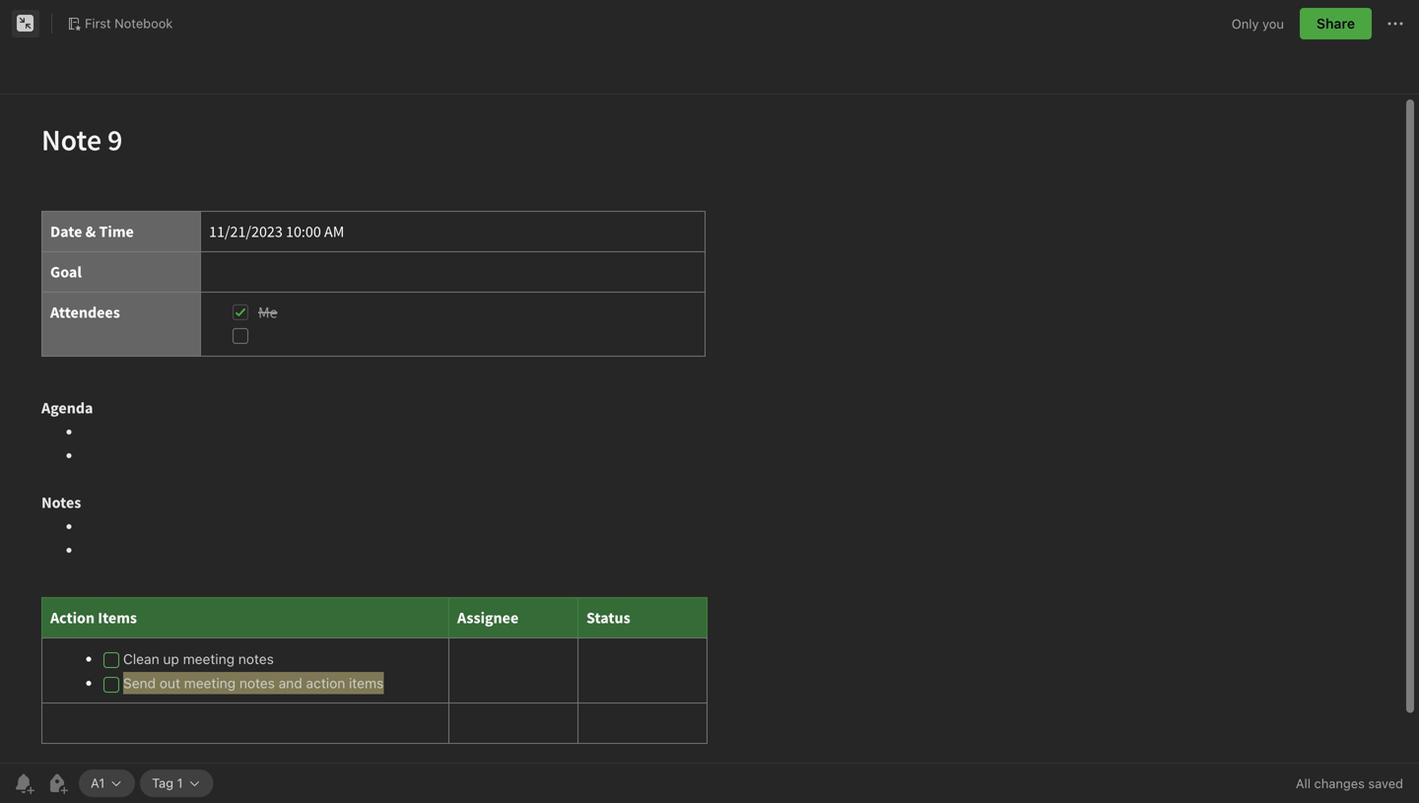 Task type: vqa. For each thing, say whether or not it's contained in the screenshot.
'Notebook'
yes



Task type: describe. For each thing, give the bounding box(es) containing it.
notebook
[[114, 16, 173, 31]]

share button
[[1300, 8, 1372, 39]]

tag 1
[[152, 776, 183, 791]]

Note Editor text field
[[0, 95, 1419, 763]]

first
[[85, 16, 111, 31]]

add a reminder image
[[12, 772, 35, 795]]

Tag 1 Tag actions field
[[183, 777, 202, 791]]

add tag image
[[45, 772, 69, 795]]

share
[[1317, 15, 1355, 32]]

saved
[[1369, 776, 1404, 791]]

first notebook
[[85, 16, 173, 31]]

tag
[[152, 776, 173, 791]]



Task type: locate. For each thing, give the bounding box(es) containing it.
collapse note image
[[14, 12, 37, 35]]

More actions field
[[1384, 8, 1408, 39]]

only
[[1232, 16, 1259, 31]]

A1 Tag actions field
[[105, 777, 123, 791]]

first notebook button
[[60, 10, 180, 37]]

only you
[[1232, 16, 1284, 31]]

tag 1 button
[[140, 770, 213, 797]]

all
[[1296, 776, 1311, 791]]

1
[[177, 776, 183, 791]]

more actions image
[[1384, 12, 1408, 35]]

note window element
[[0, 0, 1419, 803]]

a1 button
[[79, 770, 135, 797]]

you
[[1263, 16, 1284, 31]]

changes
[[1314, 776, 1365, 791]]

a1
[[91, 776, 105, 791]]

all changes saved
[[1296, 776, 1404, 791]]



